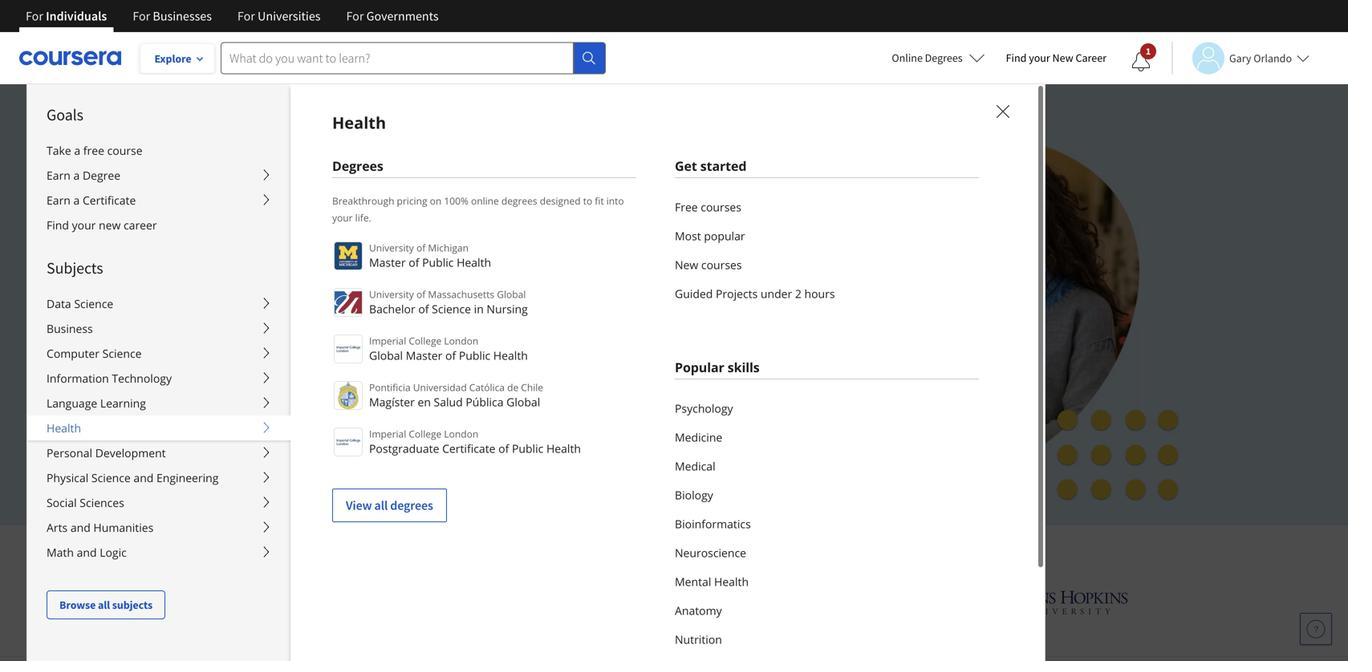 Task type: describe. For each thing, give the bounding box(es) containing it.
100%
[[444, 194, 469, 207]]

for for universities
[[238, 8, 255, 24]]

start 7-day free trial button
[[209, 385, 377, 424]]

coursera plus image
[[209, 151, 453, 175]]

7,000+
[[373, 225, 428, 249]]

personal development button
[[27, 441, 291, 466]]

1
[[1146, 45, 1151, 57]]

your inside unlimited access to 7,000+ world-class courses, hands-on projects, and job-ready certificate programs—all included in your subscription
[[209, 282, 246, 306]]

for universities
[[238, 8, 321, 24]]

What do you want to learn? text field
[[221, 42, 574, 74]]

take a free course link
[[27, 138, 291, 163]]

your inside 'explore menu' element
[[72, 218, 96, 233]]

for businesses
[[133, 8, 212, 24]]

health inside imperial college london global master of public health
[[493, 348, 528, 363]]

under
[[761, 286, 792, 301]]

career
[[124, 218, 157, 233]]

projects,
[[209, 254, 279, 278]]

of down certificate
[[417, 288, 426, 301]]

or
[[209, 434, 221, 450]]

university of illinois at urbana-champaign image
[[220, 590, 346, 615]]

anatomy
[[675, 603, 722, 618]]

de
[[507, 381, 519, 394]]

earn a degree button
[[27, 163, 291, 188]]

browse all subjects
[[59, 598, 153, 612]]

/year
[[249, 434, 279, 450]]

science for computer science
[[102, 346, 142, 361]]

and left logic
[[77, 545, 97, 560]]

mental health
[[675, 574, 749, 590]]

explore button
[[140, 44, 214, 73]]

degree
[[83, 168, 120, 183]]

earn for earn a certificate
[[47, 193, 71, 208]]

universidad
[[413, 381, 467, 394]]

popular
[[675, 359, 725, 376]]

university of michigan master of public health
[[369, 241, 491, 270]]

orlando
[[1254, 51, 1292, 65]]

into
[[607, 194, 624, 207]]

of inside imperial college london global master of public health
[[445, 348, 456, 363]]

most
[[675, 228, 701, 244]]

certificate inside 'dropdown button'
[[83, 193, 136, 208]]

new
[[99, 218, 121, 233]]

free inside health menu item
[[675, 199, 698, 215]]

global inside pontificia universidad católica de chile magíster en salud pública global
[[507, 394, 540, 410]]

a for degree
[[73, 168, 80, 183]]

arts and humanities
[[47, 520, 154, 535]]

list for get started
[[675, 193, 979, 308]]

physical
[[47, 470, 89, 486]]

for for businesses
[[133, 8, 150, 24]]

gary orlando button
[[1172, 42, 1310, 74]]

science inside "university of massachusetts global bachelor of science in nursing"
[[432, 301, 471, 317]]

1 horizontal spatial day
[[326, 434, 347, 450]]

computer
[[47, 346, 100, 361]]

health menu item
[[290, 83, 1348, 661]]

of inside imperial college london postgraduate certificate of public health
[[499, 441, 509, 456]]

and right arts
[[70, 520, 91, 535]]

in inside "university of massachusetts global bachelor of science in nursing"
[[474, 301, 484, 317]]

imperial college london global master of public health
[[369, 334, 528, 363]]

your inside breakthrough pricing on 100% online degrees designed to fit into your life.
[[332, 211, 353, 224]]

unlimited
[[209, 225, 289, 249]]

hours
[[805, 286, 835, 301]]

money-
[[350, 434, 392, 450]]

list for popular skills
[[675, 394, 979, 661]]

view
[[346, 498, 372, 514]]

7-
[[265, 397, 276, 413]]

and down development
[[134, 470, 154, 486]]

math and logic button
[[27, 540, 291, 565]]

medical
[[675, 459, 716, 474]]

and down bioinformatics
[[685, 538, 719, 564]]

on inside breakthrough pricing on 100% online degrees designed to fit into your life.
[[430, 194, 442, 207]]

postgraduate
[[369, 441, 439, 456]]

on inside unlimited access to 7,000+ world-class courses, hands-on projects, and job-ready certificate programs—all included in your subscription
[[659, 225, 680, 249]]

information
[[47, 371, 109, 386]]

or $399 /year with 14-day money-back guarantee
[[209, 434, 479, 450]]

earn a certificate
[[47, 193, 136, 208]]

find your new career
[[47, 218, 157, 233]]

data
[[47, 296, 71, 311]]

data science button
[[27, 291, 291, 316]]

explore menu element
[[27, 84, 291, 620]]

imperial college london postgraduate certificate of public health
[[369, 427, 581, 456]]

1 horizontal spatial with
[[827, 538, 866, 564]]

college for master
[[409, 334, 442, 348]]

health button
[[27, 416, 291, 441]]

view all degrees link
[[332, 489, 447, 523]]

information technology button
[[27, 366, 291, 391]]

access
[[294, 225, 347, 249]]

gary orlando
[[1230, 51, 1292, 65]]

find for find your new career
[[47, 218, 69, 233]]

start 7-day free trial
[[234, 397, 351, 413]]

of down 7,000+
[[409, 255, 419, 270]]

earn a certificate button
[[27, 188, 291, 213]]

development
[[95, 445, 166, 461]]

bachelor
[[369, 301, 416, 317]]

humanities
[[93, 520, 154, 535]]

all for degrees
[[374, 498, 388, 514]]

day inside button
[[276, 397, 296, 413]]

close image
[[992, 100, 1013, 121]]

most popular
[[675, 228, 745, 244]]

biology link
[[675, 481, 979, 510]]

language learning
[[47, 396, 146, 411]]

public for certificate
[[512, 441, 544, 456]]

global for bachelor of science in nursing
[[497, 288, 526, 301]]

all for subjects
[[98, 598, 110, 612]]

data science
[[47, 296, 113, 311]]

coursera image
[[19, 45, 121, 71]]

university for of
[[369, 241, 414, 254]]

job-
[[320, 254, 351, 278]]

a for certificate
[[73, 193, 80, 208]]

language
[[47, 396, 97, 411]]

new courses
[[675, 257, 742, 272]]

social sciences button
[[27, 490, 291, 515]]

coursera
[[871, 538, 953, 564]]

help center image
[[1307, 620, 1326, 639]]

social
[[47, 495, 77, 510]]

personal
[[47, 445, 92, 461]]

michigan
[[428, 241, 469, 254]]

course
[[107, 143, 143, 158]]

mental
[[675, 574, 711, 590]]

view all degrees list
[[332, 240, 636, 523]]

physical science and engineering
[[47, 470, 219, 486]]

master inside university of michigan master of public health
[[369, 255, 406, 270]]

biology
[[675, 488, 713, 503]]

católica
[[469, 381, 505, 394]]

new courses link
[[675, 250, 979, 279]]



Task type: vqa. For each thing, say whether or not it's contained in the screenshot.
left Credit
no



Task type: locate. For each thing, give the bounding box(es) containing it.
nutrition
[[675, 632, 722, 647]]

imperial for postgraduate
[[369, 427, 406, 441]]

1 vertical spatial earn
[[47, 193, 71, 208]]

1 horizontal spatial find
[[1006, 51, 1027, 65]]

0 horizontal spatial free
[[299, 397, 323, 413]]

started
[[700, 157, 747, 175]]

on left 100% at the top left
[[430, 194, 442, 207]]

university inside "university of massachusetts global bachelor of science in nursing"
[[369, 288, 414, 301]]

pontificia universidad católica de chile logo image
[[334, 381, 363, 410]]

projects
[[716, 286, 758, 301]]

2 list from the top
[[675, 394, 979, 661]]

global inside "university of massachusetts global bachelor of science in nursing"
[[497, 288, 526, 301]]

global down 'chile'
[[507, 394, 540, 410]]

degrees right "online"
[[502, 194, 537, 207]]

1 vertical spatial list
[[675, 394, 979, 661]]

college inside imperial college london global master of public health
[[409, 334, 442, 348]]

1 vertical spatial degrees
[[332, 157, 383, 175]]

0 horizontal spatial find
[[47, 218, 69, 233]]

for left individuals
[[26, 8, 43, 24]]

master inside imperial college london global master of public health
[[406, 348, 443, 363]]

list containing free courses
[[675, 193, 979, 308]]

for for governments
[[346, 8, 364, 24]]

trial
[[326, 397, 351, 413]]

2 university from the top
[[369, 288, 414, 301]]

with up mental health link
[[827, 538, 866, 564]]

1 horizontal spatial certificate
[[442, 441, 496, 456]]

earn
[[47, 168, 71, 183], [47, 193, 71, 208]]

degrees inside breakthrough pricing on 100% online degrees designed to fit into your life.
[[502, 194, 537, 207]]

world-
[[433, 225, 485, 249]]

view all degrees
[[346, 498, 433, 514]]

on up included
[[659, 225, 680, 249]]

find for find your new career
[[1006, 51, 1027, 65]]

salud
[[434, 394, 463, 410]]

degrees up breakthrough
[[332, 157, 383, 175]]

london for master
[[444, 334, 479, 348]]

0 horizontal spatial certificate
[[83, 193, 136, 208]]

0 vertical spatial university
[[369, 241, 414, 254]]

1 vertical spatial global
[[369, 348, 403, 363]]

1 vertical spatial degrees
[[390, 498, 433, 514]]

technology
[[112, 371, 172, 386]]

london down salud
[[444, 427, 479, 441]]

1 horizontal spatial on
[[659, 225, 680, 249]]

global for global master of public health
[[369, 348, 403, 363]]

0 vertical spatial master
[[369, 255, 406, 270]]

science for data science
[[74, 296, 113, 311]]

0 horizontal spatial public
[[422, 255, 454, 270]]

1 vertical spatial all
[[98, 598, 110, 612]]

1 vertical spatial find
[[47, 218, 69, 233]]

0 vertical spatial courses
[[701, 199, 742, 215]]

all inside list
[[374, 498, 388, 514]]

1 horizontal spatial public
[[459, 348, 491, 363]]

a inside 'dropdown button'
[[73, 193, 80, 208]]

0 vertical spatial day
[[276, 397, 296, 413]]

neuroscience
[[675, 545, 746, 561]]

show notifications image
[[1132, 52, 1151, 71]]

for for individuals
[[26, 8, 43, 24]]

with
[[282, 434, 307, 450], [827, 538, 866, 564]]

a for free
[[74, 143, 80, 158]]

1 horizontal spatial in
[[685, 254, 700, 278]]

public inside imperial college london global master of public health
[[459, 348, 491, 363]]

0 horizontal spatial on
[[430, 194, 442, 207]]

to inside unlimited access to 7,000+ world-class courses, hands-on projects, and job-ready certificate programs—all included in your subscription
[[352, 225, 369, 249]]

0 vertical spatial certificate
[[83, 193, 136, 208]]

1 vertical spatial courses
[[701, 257, 742, 272]]

master down 7,000+
[[369, 255, 406, 270]]

pública
[[466, 394, 504, 410]]

courses down popular
[[701, 257, 742, 272]]

0 vertical spatial all
[[374, 498, 388, 514]]

/month,
[[228, 360, 273, 375]]

career
[[1076, 51, 1107, 65]]

1 vertical spatial in
[[474, 301, 484, 317]]

and inside unlimited access to 7,000+ world-class courses, hands-on projects, and job-ready certificate programs—all included in your subscription
[[284, 254, 315, 278]]

online
[[892, 51, 923, 65]]

in inside unlimited access to 7,000+ world-class courses, hands-on projects, and job-ready certificate programs—all included in your subscription
[[685, 254, 700, 278]]

0 vertical spatial imperial college london logo image
[[334, 335, 363, 364]]

1 vertical spatial imperial
[[369, 427, 406, 441]]

personal development
[[47, 445, 166, 461]]

psychology link
[[675, 394, 979, 423]]

a inside dropdown button
[[73, 168, 80, 183]]

1 vertical spatial on
[[659, 225, 680, 249]]

free courses
[[675, 199, 742, 215]]

1 imperial college london logo image from the top
[[334, 335, 363, 364]]

2 college from the top
[[409, 427, 442, 441]]

browse
[[59, 598, 96, 612]]

earn for earn a degree
[[47, 168, 71, 183]]

courses for new courses
[[701, 257, 742, 272]]

0 vertical spatial imperial
[[369, 334, 406, 348]]

imperial inside imperial college london global master of public health
[[369, 334, 406, 348]]

and
[[284, 254, 315, 278], [134, 470, 154, 486], [70, 520, 91, 535], [685, 538, 719, 564], [77, 545, 97, 560]]

degrees
[[502, 194, 537, 207], [390, 498, 433, 514]]

of up universidad
[[445, 348, 456, 363]]

2 vertical spatial public
[[512, 441, 544, 456]]

college for certificate
[[409, 427, 442, 441]]

goals
[[47, 105, 83, 125]]

math
[[47, 545, 74, 560]]

1 vertical spatial a
[[73, 168, 80, 183]]

1 for from the left
[[26, 8, 43, 24]]

0 vertical spatial in
[[685, 254, 700, 278]]

banner navigation
[[13, 0, 452, 32]]

1 vertical spatial with
[[827, 538, 866, 564]]

0 horizontal spatial new
[[675, 257, 699, 272]]

1 horizontal spatial to
[[583, 194, 592, 207]]

in up "guided"
[[685, 254, 700, 278]]

new
[[1053, 51, 1074, 65], [675, 257, 699, 272]]

public for master
[[459, 348, 491, 363]]

2 imperial college london logo image from the top
[[334, 428, 363, 457]]

0 vertical spatial london
[[444, 334, 479, 348]]

0 horizontal spatial degrees
[[390, 498, 433, 514]]

global
[[497, 288, 526, 301], [369, 348, 403, 363], [507, 394, 540, 410]]

take a free course
[[47, 143, 143, 158]]

earn inside 'dropdown button'
[[47, 193, 71, 208]]

day right the start
[[276, 397, 296, 413]]

1 vertical spatial imperial college london logo image
[[334, 428, 363, 457]]

1 horizontal spatial new
[[1053, 51, 1074, 65]]

imperial down bachelor
[[369, 334, 406, 348]]

for individuals
[[26, 8, 107, 24]]

list
[[675, 193, 979, 308], [675, 394, 979, 661]]

degrees inside health menu item
[[332, 157, 383, 175]]

college
[[409, 334, 442, 348], [409, 427, 442, 441]]

health inside university of michigan master of public health
[[457, 255, 491, 270]]

3 for from the left
[[238, 8, 255, 24]]

free inside button
[[299, 397, 323, 413]]

1 vertical spatial university
[[369, 288, 414, 301]]

0 horizontal spatial all
[[98, 598, 110, 612]]

certificate down pública
[[442, 441, 496, 456]]

science up information technology
[[102, 346, 142, 361]]

mental health link
[[675, 567, 979, 596]]

imperial up postgraduate
[[369, 427, 406, 441]]

neuroscience link
[[675, 539, 979, 567]]

2
[[795, 286, 802, 301]]

medicine
[[675, 430, 723, 445]]

0 horizontal spatial in
[[474, 301, 484, 317]]

all inside button
[[98, 598, 110, 612]]

2 london from the top
[[444, 427, 479, 441]]

health inside imperial college london postgraduate certificate of public health
[[547, 441, 581, 456]]

2 vertical spatial a
[[73, 193, 80, 208]]

public inside university of michigan master of public health
[[422, 255, 454, 270]]

close image
[[992, 100, 1013, 121], [992, 100, 1013, 121], [992, 100, 1013, 121], [992, 100, 1013, 121], [992, 100, 1013, 121], [992, 100, 1013, 121], [993, 101, 1014, 122]]

science down massachusetts
[[432, 301, 471, 317]]

anatomy link
[[675, 596, 979, 625]]

1 college from the top
[[409, 334, 442, 348]]

plus
[[958, 538, 995, 564]]

your down projects,
[[209, 282, 246, 306]]

london for certificate
[[444, 427, 479, 441]]

nursing
[[487, 301, 528, 317]]

of right bachelor
[[418, 301, 429, 317]]

university down life.
[[369, 241, 414, 254]]

find your new career link
[[998, 48, 1115, 68]]

2 courses from the top
[[701, 257, 742, 272]]

a left "free"
[[74, 143, 80, 158]]

global inside imperial college london global master of public health
[[369, 348, 403, 363]]

johns hopkins university image
[[976, 588, 1128, 617]]

massachusetts
[[428, 288, 494, 301]]

of down pública
[[499, 441, 509, 456]]

en
[[418, 394, 431, 410]]

university for bachelor
[[369, 288, 414, 301]]

anytime
[[315, 360, 362, 375]]

university inside university of michigan master of public health
[[369, 241, 414, 254]]

degrees inside dropdown button
[[925, 51, 963, 65]]

1 horizontal spatial free
[[675, 199, 698, 215]]

to inside breakthrough pricing on 100% online degrees designed to fit into your life.
[[583, 194, 592, 207]]

0 vertical spatial global
[[497, 288, 526, 301]]

1 earn from the top
[[47, 168, 71, 183]]

new left career
[[1053, 51, 1074, 65]]

0 vertical spatial public
[[422, 255, 454, 270]]

2 imperial from the top
[[369, 427, 406, 441]]

0 vertical spatial list
[[675, 193, 979, 308]]

0 horizontal spatial to
[[352, 225, 369, 249]]

to down life.
[[352, 225, 369, 249]]

engineering
[[157, 470, 219, 486]]

1 horizontal spatial all
[[374, 498, 388, 514]]

science down personal development
[[91, 470, 131, 486]]

1 vertical spatial college
[[409, 427, 442, 441]]

1 vertical spatial day
[[326, 434, 347, 450]]

1 vertical spatial free
[[299, 397, 323, 413]]

universities
[[578, 538, 680, 564]]

0 vertical spatial find
[[1006, 51, 1027, 65]]

earn down take
[[47, 168, 71, 183]]

14-
[[310, 434, 326, 450]]

your left new
[[72, 218, 96, 233]]

most popular link
[[675, 222, 979, 250]]

0 horizontal spatial day
[[276, 397, 296, 413]]

university of massachusetts global bachelor of science in nursing
[[369, 288, 528, 317]]

1 imperial from the top
[[369, 334, 406, 348]]

new down most on the top of the page
[[675, 257, 699, 272]]

for left universities
[[238, 8, 255, 24]]

2 vertical spatial global
[[507, 394, 540, 410]]

get started
[[675, 157, 747, 175]]

certificate up new
[[83, 193, 136, 208]]

1 vertical spatial master
[[406, 348, 443, 363]]

science for physical science and engineering
[[91, 470, 131, 486]]

computer science
[[47, 346, 142, 361]]

list containing psychology
[[675, 394, 979, 661]]

0 vertical spatial a
[[74, 143, 80, 158]]

subjects
[[47, 258, 103, 278]]

university of massachusetts global logo image
[[334, 288, 363, 317]]

degrees right online
[[925, 51, 963, 65]]

popular skills
[[675, 359, 760, 376]]

imperial college london logo image right 14-
[[334, 428, 363, 457]]

science inside dropdown button
[[102, 346, 142, 361]]

science up business
[[74, 296, 113, 311]]

$399
[[224, 434, 249, 450]]

courses up popular
[[701, 199, 742, 215]]

0 horizontal spatial degrees
[[332, 157, 383, 175]]

0 vertical spatial earn
[[47, 168, 71, 183]]

courses,
[[529, 225, 598, 249]]

a left degree
[[73, 168, 80, 183]]

london
[[444, 334, 479, 348], [444, 427, 479, 441]]

find up close icon
[[1006, 51, 1027, 65]]

arts and humanities button
[[27, 515, 291, 540]]

to
[[583, 194, 592, 207], [352, 225, 369, 249]]

0 horizontal spatial with
[[282, 434, 307, 450]]

global up the nursing
[[497, 288, 526, 301]]

1 horizontal spatial degrees
[[925, 51, 963, 65]]

health group
[[26, 83, 1348, 661]]

1 vertical spatial london
[[444, 427, 479, 441]]

earn inside dropdown button
[[47, 168, 71, 183]]

0 vertical spatial college
[[409, 334, 442, 348]]

london inside imperial college london global master of public health
[[444, 334, 479, 348]]

master up universidad
[[406, 348, 443, 363]]

day left money-
[[326, 434, 347, 450]]

all right "view" at the bottom
[[374, 498, 388, 514]]

university of michigan image
[[662, 580, 704, 624]]

2 horizontal spatial public
[[512, 441, 544, 456]]

find inside 'explore menu' element
[[47, 218, 69, 233]]

0 vertical spatial new
[[1053, 51, 1074, 65]]

certificate
[[403, 254, 484, 278]]

chile
[[521, 381, 543, 394]]

language learning button
[[27, 391, 291, 416]]

and up subscription
[[284, 254, 315, 278]]

london down "university of massachusetts global bachelor of science in nursing" at the left
[[444, 334, 479, 348]]

a down earn a degree
[[73, 193, 80, 208]]

1 vertical spatial new
[[675, 257, 699, 272]]

new inside health menu item
[[675, 257, 699, 272]]

london inside imperial college london postgraduate certificate of public health
[[444, 427, 479, 441]]

subscription
[[251, 282, 352, 306]]

1 london from the top
[[444, 334, 479, 348]]

of left michigan
[[417, 241, 426, 254]]

online
[[471, 194, 499, 207]]

college down "university of massachusetts global bachelor of science in nursing" at the left
[[409, 334, 442, 348]]

public inside imperial college london postgraduate certificate of public health
[[512, 441, 544, 456]]

0 vertical spatial with
[[282, 434, 307, 450]]

1 list from the top
[[675, 193, 979, 308]]

earn a degree
[[47, 168, 120, 183]]

2 earn from the top
[[47, 193, 71, 208]]

your
[[1029, 51, 1050, 65], [332, 211, 353, 224], [72, 218, 96, 233], [209, 282, 246, 306]]

1 university from the top
[[369, 241, 414, 254]]

for left businesses
[[133, 8, 150, 24]]

college inside imperial college london postgraduate certificate of public health
[[409, 427, 442, 441]]

university up bachelor
[[369, 288, 414, 301]]

public up católica
[[459, 348, 491, 363]]

degrees inside view all degrees link
[[390, 498, 433, 514]]

for left governments
[[346, 8, 364, 24]]

guarantee
[[421, 434, 479, 450]]

all
[[374, 498, 388, 514], [98, 598, 110, 612]]

public down michigan
[[422, 255, 454, 270]]

business
[[47, 321, 93, 336]]

certificate inside imperial college london postgraduate certificate of public health
[[442, 441, 496, 456]]

1 vertical spatial to
[[352, 225, 369, 249]]

degrees right "view" at the bottom
[[390, 498, 433, 514]]

health inside popup button
[[47, 421, 81, 436]]

degrees
[[925, 51, 963, 65], [332, 157, 383, 175]]

imperial college london logo image for global master of public health
[[334, 335, 363, 364]]

earn down earn a degree
[[47, 193, 71, 208]]

free up most on the top of the page
[[675, 199, 698, 215]]

imperial college london logo image
[[334, 335, 363, 364], [334, 428, 363, 457]]

global up pontificia
[[369, 348, 403, 363]]

0 vertical spatial free
[[675, 199, 698, 215]]

unlimited access to 7,000+ world-class courses, hands-on projects, and job-ready certificate programs—all included in your subscription
[[209, 225, 700, 306]]

university of michigan logo image
[[334, 242, 363, 270]]

1 vertical spatial public
[[459, 348, 491, 363]]

0 vertical spatial degrees
[[502, 194, 537, 207]]

imperial for global
[[369, 334, 406, 348]]

all right browse
[[98, 598, 110, 612]]

your left life.
[[332, 211, 353, 224]]

2 for from the left
[[133, 8, 150, 24]]

1 vertical spatial certificate
[[442, 441, 496, 456]]

certificate
[[83, 193, 136, 208], [442, 441, 496, 456]]

start
[[234, 397, 262, 413]]

math and logic
[[47, 545, 127, 560]]

find down earn a certificate
[[47, 218, 69, 233]]

bioinformatics link
[[675, 510, 979, 539]]

4 for from the left
[[346, 8, 364, 24]]

your left career
[[1029, 51, 1050, 65]]

college up postgraduate
[[409, 427, 442, 441]]

for governments
[[346, 8, 439, 24]]

with left 14-
[[282, 434, 307, 450]]

0 vertical spatial degrees
[[925, 51, 963, 65]]

to left fit
[[583, 194, 592, 207]]

free left trial
[[299, 397, 323, 413]]

companies
[[724, 538, 822, 564]]

0 vertical spatial to
[[583, 194, 592, 207]]

1 courses from the top
[[701, 199, 742, 215]]

courses for free courses
[[701, 199, 742, 215]]

1 horizontal spatial degrees
[[502, 194, 537, 207]]

imperial college london logo image for postgraduate certificate of public health
[[334, 428, 363, 457]]

None search field
[[221, 42, 606, 74]]

imperial college london logo image up pontificia universidad católica de chile logo
[[334, 335, 363, 364]]

0 vertical spatial on
[[430, 194, 442, 207]]

in down massachusetts
[[474, 301, 484, 317]]

public down 'chile'
[[512, 441, 544, 456]]

imperial inside imperial college london postgraduate certificate of public health
[[369, 427, 406, 441]]

information technology
[[47, 371, 172, 386]]

psychology
[[675, 401, 733, 416]]



